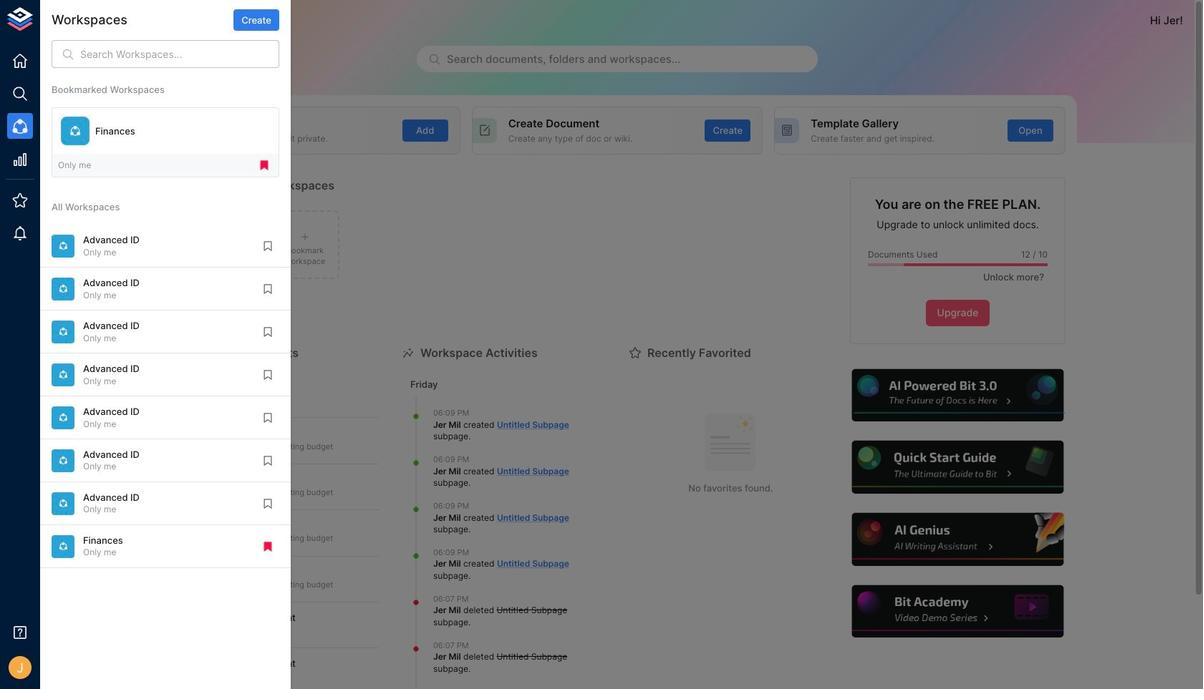 Task type: describe. For each thing, give the bounding box(es) containing it.
2 help image from the top
[[850, 440, 1066, 496]]

3 help image from the top
[[850, 512, 1066, 569]]

4 bookmark image from the top
[[261, 412, 274, 425]]

3 bookmark image from the top
[[261, 498, 274, 511]]

remove bookmark image
[[258, 159, 271, 172]]

2 bookmark image from the top
[[261, 283, 274, 296]]

4 help image from the top
[[850, 584, 1066, 641]]



Task type: vqa. For each thing, say whether or not it's contained in the screenshot.
4th Bookmark icon
yes



Task type: locate. For each thing, give the bounding box(es) containing it.
remove bookmark image
[[261, 541, 274, 554]]

0 vertical spatial bookmark image
[[261, 369, 274, 382]]

1 bookmark image from the top
[[261, 240, 274, 253]]

Search Workspaces... text field
[[80, 40, 279, 68]]

1 help image from the top
[[850, 367, 1066, 424]]

2 vertical spatial bookmark image
[[261, 498, 274, 511]]

2 bookmark image from the top
[[261, 455, 274, 468]]

3 bookmark image from the top
[[261, 326, 274, 339]]

1 vertical spatial bookmark image
[[261, 455, 274, 468]]

bookmark image
[[261, 240, 274, 253], [261, 283, 274, 296], [261, 326, 274, 339], [261, 412, 274, 425]]

1 bookmark image from the top
[[261, 369, 274, 382]]

bookmark image
[[261, 369, 274, 382], [261, 455, 274, 468], [261, 498, 274, 511]]

help image
[[850, 367, 1066, 424], [850, 440, 1066, 496], [850, 512, 1066, 569], [850, 584, 1066, 641]]



